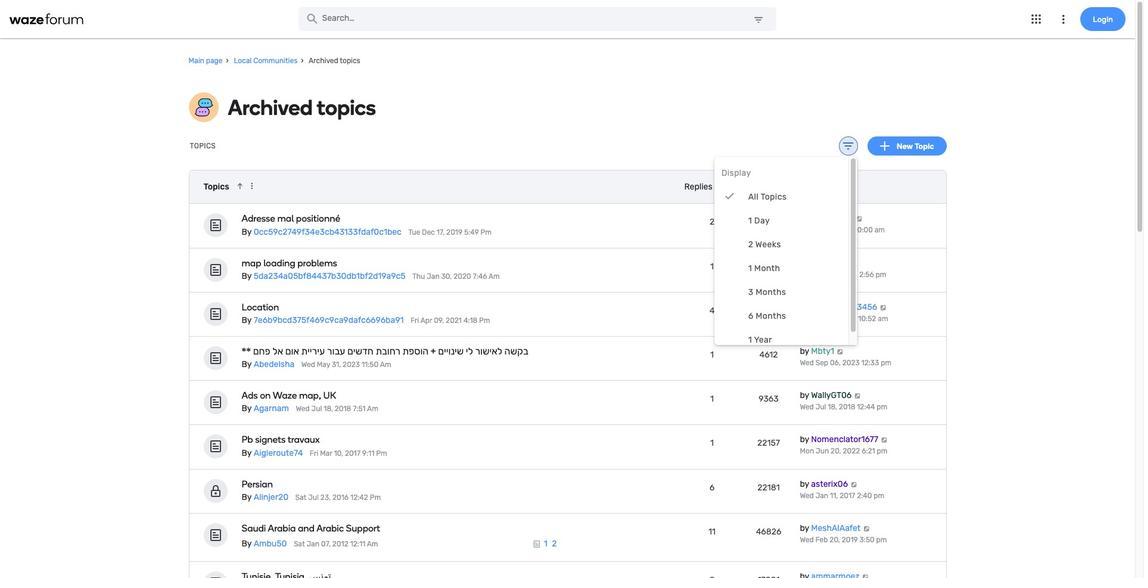 Task type: locate. For each thing, give the bounding box(es) containing it.
1 horizontal spatial may
[[814, 315, 827, 323]]

by for by nomenclator1677
[[800, 435, 809, 445]]

mon jun 20, 2022 6:21 pm
[[800, 447, 888, 456]]

may down עיריית
[[317, 361, 330, 369]]

pm right 2:40
[[874, 492, 885, 500]]

alinjer20
[[254, 492, 289, 502]]

all
[[748, 192, 759, 202]]

2019 left 3:50
[[842, 536, 858, 544]]

31, down 'עבור' at the left of page
[[332, 361, 341, 369]]

1 down 4 at the bottom right
[[711, 350, 714, 360]]

24878
[[756, 217, 781, 227]]

1 vertical spatial 20,
[[830, 536, 840, 544]]

1 vertical spatial mar
[[320, 449, 332, 458]]

1 vertical spatial 6
[[710, 483, 715, 493]]

location link
[[242, 302, 600, 313]]

by
[[242, 227, 252, 237], [242, 271, 252, 281], [242, 315, 252, 325], [800, 346, 809, 356], [242, 360, 252, 370], [800, 391, 809, 401], [242, 404, 252, 414], [800, 435, 809, 445], [242, 448, 252, 458], [800, 479, 809, 489], [242, 492, 252, 502], [800, 523, 809, 533], [242, 539, 252, 549]]

wed left sep
[[800, 359, 814, 367]]

doc image
[[533, 540, 541, 548]]

לאישור
[[475, 346, 502, 357]]

pm right 4:18 on the left bottom of page
[[479, 317, 490, 325]]

fri left 27,
[[800, 226, 809, 234]]

0 vertical spatial topics
[[340, 57, 360, 65]]

7495
[[759, 306, 778, 316]]

7e6b9bcd375f469c9ca9dafc6696ba91
[[254, 315, 404, 325]]

0cc59c2749f34e3cb43133fdaf0c1bec link
[[254, 227, 402, 237]]

1 vertical spatial 2019
[[842, 536, 858, 544]]

aigleroute74
[[254, 448, 303, 458]]

by abedelsha
[[242, 360, 295, 370]]

wed down the 'by asterix06'
[[800, 492, 814, 500]]

0 vertical spatial archived topics
[[307, 57, 360, 65]]

0 vertical spatial 2019
[[447, 228, 463, 236]]

0 vertical spatial 20,
[[831, 447, 841, 456]]

uk
[[323, 390, 336, 401]]

2 months from the top
[[756, 311, 786, 322]]

2018 for 12:44
[[839, 403, 856, 411]]

pm for tue feb 04, 2020 2:56 pm
[[876, 270, 887, 279]]

by alinjer20
[[242, 492, 289, 502]]

20, down by nomenclator1677
[[831, 447, 841, 456]]

0 horizontal spatial 2019
[[447, 228, 463, 236]]

12:42
[[351, 494, 368, 502]]

thu jan 30, 2020 7:46 am
[[413, 272, 500, 281]]

fri down the travaux
[[310, 449, 318, 458]]

am for 5da234a05bf84437b30db1bf2d19a9c5
[[489, 272, 500, 281]]

6 for 6
[[710, 483, 715, 493]]

2019 right 17,
[[447, 228, 463, 236]]

18, down uk in the bottom left of the page
[[324, 405, 333, 413]]

jul for persian
[[308, 494, 319, 502]]

fri mar 10, 2017 9:11 pm
[[310, 449, 387, 458]]

jul left 23,
[[308, 494, 319, 502]]

alinjer20 link
[[254, 492, 289, 502]]

**
[[242, 346, 251, 357]]

pm right '12:33'
[[881, 359, 892, 367]]

1 horizontal spatial jan
[[427, 272, 440, 281]]

2 right 1 link
[[552, 539, 557, 549]]

by left meshalaafet
[[800, 523, 809, 533]]

1 left year on the right of the page
[[748, 335, 752, 345]]

2022 for 10:52
[[840, 315, 857, 323]]

persian
[[242, 479, 273, 490]]

0 vertical spatial 2
[[710, 217, 715, 227]]

רחובת
[[376, 346, 400, 357]]

months down '3 months'
[[756, 311, 786, 322]]

may for tue
[[814, 315, 827, 323]]

2012
[[333, 540, 349, 548]]

1 months from the top
[[756, 288, 786, 298]]

1 vertical spatial may
[[317, 361, 330, 369]]

archived topics down communities
[[228, 95, 376, 120]]

1 horizontal spatial 6
[[748, 311, 754, 322]]

0 horizontal spatial 2018
[[335, 405, 351, 413]]

pm right 12:44
[[877, 403, 888, 411]]

tue left dec on the top of page
[[408, 228, 420, 236]]

1 vertical spatial fri
[[411, 317, 419, 325]]

by 0cc59c2749f34e3cb43133fdaf0c1bec
[[242, 227, 402, 237]]

2018 left 7:51
[[335, 405, 351, 413]]

0 vertical spatial may
[[814, 315, 827, 323]]

feb left '04,'
[[814, 270, 826, 279]]

fri for location
[[411, 317, 419, 325]]

6 up 11
[[710, 483, 715, 493]]

1 vertical spatial tue
[[800, 270, 812, 279]]

meshalaafet
[[811, 523, 861, 533]]

months up 7495 at the right of page
[[756, 288, 786, 298]]

2 horizontal spatial 2
[[748, 240, 754, 250]]

17,
[[437, 228, 445, 236]]

2018 left 12:44
[[839, 403, 856, 411]]

0 vertical spatial feb
[[814, 270, 826, 279]]

am right 7:46
[[489, 272, 500, 281]]

1 vertical spatial 2017
[[840, 492, 855, 500]]

2017 right 10,
[[345, 449, 361, 458]]

31, down barohana123456 link
[[829, 315, 838, 323]]

2 left weeks
[[748, 240, 754, 250]]

by down "persian"
[[242, 492, 252, 502]]

2 horizontal spatial fri
[[800, 226, 809, 234]]

adresse mal positionné
[[242, 213, 340, 224]]

drslump34 link
[[811, 214, 854, 224]]

1 horizontal spatial 18,
[[828, 403, 837, 411]]

pm right the 9:11
[[376, 449, 387, 458]]

am
[[875, 226, 885, 234], [489, 272, 500, 281], [878, 315, 889, 323], [380, 361, 391, 369], [367, 405, 378, 413], [367, 540, 378, 548]]

am right 12:11
[[367, 540, 378, 548]]

2022
[[840, 315, 857, 323], [843, 447, 860, 456]]

1 vertical spatial sat
[[294, 540, 305, 548]]

sat for alinjer20
[[295, 494, 307, 502]]

sat down and
[[294, 540, 305, 548]]

1 left the month
[[748, 264, 752, 274]]

10:52
[[859, 315, 876, 323]]

by for by asterix06
[[800, 479, 809, 489]]

feb for wed
[[816, 536, 828, 544]]

positionné
[[296, 213, 340, 224]]

1 horizontal spatial 2023
[[843, 359, 860, 367]]

20, down meshalaafet link on the right
[[830, 536, 840, 544]]

archived down local communities link
[[228, 95, 313, 120]]

by down adresse
[[242, 227, 252, 237]]

sat
[[295, 494, 307, 502], [294, 540, 305, 548]]

by left the "asterix06" link
[[800, 479, 809, 489]]

asterix06 link
[[811, 479, 848, 489]]

may down barohana123456 link
[[814, 315, 827, 323]]

am right 7:51
[[367, 405, 378, 413]]

2:40
[[857, 492, 872, 500]]

12:44
[[857, 403, 875, 411]]

2018
[[839, 403, 856, 411], [335, 405, 351, 413]]

dot menu image
[[247, 181, 257, 191]]

ads on waze map, uk
[[242, 390, 336, 401]]

jan for 5da234a05bf84437b30db1bf2d19a9c5
[[427, 272, 440, 281]]

by for by 5da234a05bf84437b30db1bf2d19a9c5
[[242, 271, 252, 281]]

0 vertical spatial 2022
[[840, 315, 857, 323]]

by for by ambu50
[[242, 539, 252, 549]]

2023 down חדשים
[[343, 361, 360, 369]]

0 horizontal spatial 2017
[[345, 449, 361, 458]]

tue up the by mbty1
[[800, 315, 812, 323]]

2 for 2
[[710, 217, 715, 227]]

jan left 07,
[[307, 540, 320, 548]]

by for by mbty1
[[800, 346, 809, 356]]

לי
[[466, 346, 473, 357]]

1 horizontal spatial 2019
[[842, 536, 858, 544]]

1 horizontal spatial 2017
[[840, 492, 855, 500]]

0 vertical spatial months
[[756, 288, 786, 298]]

by up mon at the bottom of the page
[[800, 435, 809, 445]]

1 up 4 at the bottom right
[[711, 261, 714, 272]]

sat left 23,
[[295, 494, 307, 502]]

tue left '04,'
[[800, 270, 812, 279]]

page
[[206, 57, 223, 65]]

go to last post image for saudi arabia and arabic support
[[863, 526, 871, 532]]

6 left 7495 at the right of page
[[748, 311, 754, 322]]

1 horizontal spatial mar
[[811, 226, 823, 234]]

by down map in the top of the page
[[242, 271, 252, 281]]

18, down wallygt06 link
[[828, 403, 837, 411]]

pm right 6:21
[[877, 447, 888, 456]]

go to last post image
[[856, 216, 863, 222], [836, 349, 844, 355], [854, 393, 862, 399], [863, 526, 871, 532], [862, 574, 870, 578]]

2016
[[333, 494, 349, 502]]

fri left apr
[[411, 317, 419, 325]]

months for 3 months
[[756, 288, 786, 298]]

jan down the 'by asterix06'
[[816, 492, 829, 500]]

2023 right 06,
[[843, 359, 860, 367]]

2020 right 30,
[[454, 272, 471, 281]]

by down 'saudi'
[[242, 539, 252, 549]]

2023
[[843, 359, 860, 367], [343, 361, 360, 369]]

support
[[346, 523, 380, 534]]

1 vertical spatial jan
[[816, 492, 829, 500]]

by 5da234a05bf84437b30db1bf2d19a9c5
[[242, 271, 406, 281]]

20,
[[831, 447, 841, 456], [830, 536, 840, 544]]

local
[[234, 57, 252, 65]]

wed for ads on waze map, uk
[[800, 403, 814, 411]]

by ambu50
[[242, 539, 287, 549]]

by asterix06
[[800, 479, 848, 489]]

0 vertical spatial 6
[[748, 311, 754, 322]]

20, for saudi arabia and arabic support
[[830, 536, 840, 544]]

am for agarnam
[[367, 405, 378, 413]]

go to last post image up 3:50
[[863, 526, 871, 532]]

sat for ambu50
[[294, 540, 305, 548]]

2020 right 27,
[[835, 226, 853, 234]]

by down ads
[[242, 404, 252, 414]]

mar left 10,
[[320, 449, 332, 458]]

5:49
[[464, 228, 479, 236]]

1 vertical spatial 31,
[[332, 361, 341, 369]]

1 left day
[[748, 216, 752, 226]]

persian link
[[242, 479, 600, 490]]

עיריית
[[301, 346, 325, 357]]

fri apr 09, 2021 4:18 pm
[[411, 317, 490, 325]]

1 horizontal spatial 2
[[710, 217, 715, 227]]

by down location
[[242, 315, 252, 325]]

2023 for 31,
[[343, 361, 360, 369]]

1 vertical spatial archived topics
[[228, 95, 376, 120]]

jan for ambu50
[[307, 540, 320, 548]]

mar for 10,
[[320, 449, 332, 458]]

0 horizontal spatial jan
[[307, 540, 320, 548]]

1 vertical spatial 2
[[748, 240, 754, 250]]

22157
[[758, 438, 780, 449]]

0 horizontal spatial 31,
[[332, 361, 341, 369]]

2019
[[447, 228, 463, 236], [842, 536, 858, 544]]

go to last post image down 3:50
[[862, 574, 870, 578]]

pb
[[242, 434, 253, 446]]

** בקשה לאישור לי שינויים  + הוספת רחובת חדשים עבור עיריית אום אל פחם link
[[242, 346, 600, 357]]

wed down by wallygt06
[[800, 403, 814, 411]]

pm right 2:56
[[876, 270, 887, 279]]

by down pb
[[242, 448, 252, 458]]

0 horizontal spatial 18,
[[324, 405, 333, 413]]

1 vertical spatial months
[[756, 311, 786, 322]]

by left wallygt06
[[800, 391, 809, 401]]

go to last post image
[[846, 260, 854, 266], [880, 304, 887, 310], [881, 437, 888, 443], [850, 481, 858, 487]]

1
[[748, 216, 752, 226], [711, 261, 714, 272], [748, 264, 752, 274], [748, 335, 752, 345], [711, 350, 714, 360], [711, 394, 714, 404], [711, 438, 714, 449], [544, 539, 548, 549]]

barohana123456 link
[[811, 302, 878, 312]]

0 horizontal spatial fri
[[310, 449, 318, 458]]

pm for wed feb 20, 2019 3:50 pm
[[877, 536, 887, 544]]

2 horizontal spatial jan
[[816, 492, 829, 500]]

pm right 5:49 on the top left of the page
[[481, 228, 492, 236]]

1 vertical spatial feb
[[816, 536, 828, 544]]

mar for 27,
[[811, 226, 823, 234]]

pm for fri apr 09, 2021 4:18 pm
[[479, 317, 490, 325]]

2 vertical spatial jan
[[307, 540, 320, 548]]

feb down by meshalaafet
[[816, 536, 828, 544]]

by down ** on the left bottom of page
[[242, 360, 252, 370]]

2 vertical spatial fri
[[310, 449, 318, 458]]

ambu50 link
[[254, 539, 287, 549]]

wed down by meshalaafet
[[800, 536, 814, 544]]

0 horizontal spatial 6
[[710, 483, 715, 493]]

1 vertical spatial 2022
[[843, 447, 860, 456]]

0 horizontal spatial 2
[[552, 539, 557, 549]]

2017 right 11,
[[840, 492, 855, 500]]

jul down the map,
[[312, 405, 322, 413]]

aigleroute74 link
[[254, 448, 303, 458]]

archived right communities
[[309, 57, 338, 65]]

by for by alinjer20
[[242, 492, 252, 502]]

saudi arabia and arabic support link
[[242, 523, 600, 534]]

0 horizontal spatial mar
[[320, 449, 332, 458]]

2 vertical spatial topics
[[761, 192, 787, 202]]

pm right 3:50
[[877, 536, 887, 544]]

1 horizontal spatial fri
[[411, 317, 419, 325]]

pm for fri mar 10, 2017 9:11 pm
[[376, 449, 387, 458]]

2 vertical spatial 2
[[552, 539, 557, 549]]

tue for tue may 31, 2022 10:52 am
[[800, 315, 812, 323]]

0 vertical spatial tue
[[408, 228, 420, 236]]

0 vertical spatial jan
[[427, 272, 440, 281]]

0 horizontal spatial 2023
[[343, 361, 360, 369]]

2022 down 'nomenclator1677'
[[843, 447, 860, 456]]

signets
[[255, 434, 286, 446]]

0 vertical spatial 2017
[[345, 449, 361, 458]]

2 down replies
[[710, 217, 715, 227]]

0 vertical spatial sat
[[295, 494, 307, 502]]

2022 down barohana123456 link
[[840, 315, 857, 323]]

1 horizontal spatial 2018
[[839, 403, 856, 411]]

0 vertical spatial mar
[[811, 226, 823, 234]]

display
[[722, 168, 751, 178]]

2017 for 9:11
[[345, 449, 361, 458]]

pm for wed sep 06, 2023 12:33 pm
[[881, 359, 892, 367]]

1 horizontal spatial 31,
[[829, 315, 838, 323]]

אום
[[285, 346, 299, 357]]

0 horizontal spatial may
[[317, 361, 330, 369]]

20, for pb signets travaux
[[831, 447, 841, 456]]

abedelsha link
[[254, 360, 295, 370]]

2 vertical spatial tue
[[800, 315, 812, 323]]

topics
[[340, 57, 360, 65], [317, 95, 376, 120], [761, 192, 787, 202]]

go to last post image up 12:44
[[854, 393, 862, 399]]

mal
[[277, 213, 294, 224]]

mar left 27,
[[811, 226, 823, 234]]

pb signets travaux
[[242, 434, 320, 446]]

0 vertical spatial 31,
[[829, 315, 838, 323]]

by left "mbty1"
[[800, 346, 809, 356]]

am down ** בקשה לאישור לי שינויים  + הוספת רחובת חדשים עבור עיריית אום אל פחם
[[380, 361, 391, 369]]

9363
[[759, 394, 779, 404]]

arabic
[[317, 523, 344, 534]]

jan left 30,
[[427, 272, 440, 281]]

18, for 7:51
[[324, 405, 333, 413]]

pm right 12:42
[[370, 494, 381, 502]]

agarnam
[[254, 404, 289, 414]]

2020 right '04,'
[[840, 270, 858, 279]]

2019 for 5:49
[[447, 228, 463, 236]]

wed down עיריית
[[301, 361, 315, 369]]

07,
[[321, 540, 331, 548]]

am right 10:52
[[878, 315, 889, 323]]

weeks
[[756, 240, 781, 250]]



Task type: describe. For each thing, give the bounding box(es) containing it.
בקשה
[[505, 346, 529, 357]]

1 day
[[748, 216, 770, 226]]

arrow down image
[[235, 181, 245, 191]]

2018 for 7:51
[[335, 405, 351, 413]]

mbty1
[[811, 346, 834, 356]]

1 left 9363
[[711, 394, 714, 404]]

18, for 12:44
[[828, 403, 837, 411]]

by for by meshalaafet
[[800, 523, 809, 533]]

waze
[[273, 390, 297, 401]]

go to last post image for ads on waze map, uk
[[854, 393, 862, 399]]

by for by 0cc59c2749f34e3cb43133fdaf0c1bec
[[242, 227, 252, 237]]

3 months
[[748, 288, 786, 298]]

wallygt06 link
[[811, 391, 852, 401]]

go to last post image up tue feb 04, 2020 2:56 pm
[[846, 260, 854, 266]]

12:11
[[350, 540, 365, 548]]

11
[[709, 527, 716, 537]]

go to last post image right barohana123456
[[880, 304, 887, 310]]

עבור
[[327, 346, 345, 357]]

10,
[[334, 449, 343, 458]]

2 weeks
[[748, 240, 781, 250]]

2022 for 6:21
[[843, 447, 860, 456]]

months for 6 months
[[756, 311, 786, 322]]

2020 for 04,
[[840, 270, 858, 279]]

nomenclator1677
[[811, 435, 879, 445]]

am for ambu50
[[367, 540, 378, 548]]

pb signets travaux link
[[242, 434, 600, 446]]

2023 for 06,
[[843, 359, 860, 367]]

11,
[[830, 492, 838, 500]]

tue for tue feb 04, 2020 2:56 pm
[[800, 270, 812, 279]]

+
[[431, 346, 436, 357]]

by agarnam
[[242, 404, 289, 414]]

dec
[[422, 228, 435, 236]]

4612
[[760, 350, 778, 360]]

jun
[[816, 447, 829, 456]]

pm for wed jan 11, 2017 2:40 pm
[[874, 492, 885, 500]]

pm for mon jun 20, 2022 6:21 pm
[[877, 447, 888, 456]]

replies
[[685, 182, 713, 192]]

wed feb 20, 2019 3:50 pm
[[800, 536, 887, 544]]

loading
[[264, 257, 295, 269]]

wed down the map,
[[296, 405, 310, 413]]

may for wed
[[317, 361, 330, 369]]

thu
[[413, 272, 425, 281]]

חדשים
[[348, 346, 374, 357]]

nomenclator1677 link
[[811, 435, 879, 445]]

saudi
[[242, 523, 266, 534]]

6 months
[[748, 311, 786, 322]]

by mbty1
[[800, 346, 834, 356]]

1 vertical spatial topics
[[204, 182, 229, 192]]

by for by agarnam
[[242, 404, 252, 414]]

fri for pb signets travaux
[[310, 449, 318, 458]]

7e6b9bcd375f469c9ca9dafc6696ba91 link
[[254, 315, 404, 325]]

2019 for 3:50
[[842, 536, 858, 544]]

go to last post image up 2:40
[[850, 481, 858, 487]]

go to last post image up the 10:00
[[856, 216, 863, 222]]

23,
[[321, 494, 331, 502]]

mon
[[800, 447, 814, 456]]

pm for wed jul 18, 2018 12:44 pm
[[877, 403, 888, 411]]

adresse
[[242, 213, 275, 224]]

1 2
[[544, 539, 557, 549]]

drslump34
[[811, 214, 854, 224]]

31, for 2023
[[332, 361, 341, 369]]

go to last post image for ** בקשה לאישור לי שינויים  + הוספת רחובת חדשים עבור עיריית אום אל פחם
[[836, 349, 844, 355]]

wed jul 18, 2018 12:44 pm
[[800, 403, 888, 411]]

0 vertical spatial topics
[[190, 142, 216, 150]]

barohana123456
[[811, 302, 878, 312]]

am for abedelsha
[[380, 361, 391, 369]]

2 link
[[552, 539, 557, 549]]

1 left the 2 link
[[544, 539, 548, 549]]

jul down by wallygt06
[[816, 403, 826, 411]]

topics inside display all topics
[[761, 192, 787, 202]]

by aigleroute74
[[242, 448, 303, 458]]

by 7e6b9bcd375f469c9ca9dafc6696ba91
[[242, 315, 404, 325]]

local communities
[[234, 57, 298, 65]]

adresse mal positionné link
[[242, 213, 600, 224]]

by for by 7e6b9bcd375f469c9ca9dafc6696ba91
[[242, 315, 252, 325]]

by for by abedelsha
[[242, 360, 252, 370]]

04,
[[828, 270, 839, 279]]

map,
[[299, 390, 321, 401]]

0 vertical spatial fri
[[800, 226, 809, 234]]

saudi arabia and arabic support
[[242, 523, 380, 534]]

am right the 10:00
[[875, 226, 885, 234]]

30,
[[441, 272, 452, 281]]

jul for ads on waze map, uk
[[312, 405, 322, 413]]

2017 for 2:40
[[840, 492, 855, 500]]

sep
[[816, 359, 829, 367]]

** בקשה לאישור לי שינויים  + הוספת רחובת חדשים עבור עיריית אום אל פחם
[[242, 346, 529, 357]]

travaux
[[288, 434, 320, 446]]

asterix06
[[811, 479, 848, 489]]

wed for persian
[[800, 492, 814, 500]]

3:50
[[860, 536, 875, 544]]

wed for saudi arabia and arabic support
[[800, 536, 814, 544]]

7:46
[[473, 272, 487, 281]]

1 left 22157
[[711, 438, 714, 449]]

by meshalaafet
[[800, 523, 861, 533]]

2 for 2 weeks
[[748, 240, 754, 250]]

12:33
[[862, 359, 879, 367]]

wed for ** בקשה לאישור לי שינויים  + הוספת רחובת חדשים עבור עיריית אום אל פחם
[[800, 359, 814, 367]]

by for by wallygt06
[[800, 391, 809, 401]]

by for by aigleroute74
[[242, 448, 252, 458]]

0 vertical spatial archived
[[309, 57, 338, 65]]

06,
[[830, 359, 841, 367]]

7:51
[[353, 405, 366, 413]]

ambu50
[[254, 539, 287, 549]]

apr
[[421, 317, 432, 325]]

pm for tue dec 17, 2019 5:49 pm
[[481, 228, 492, 236]]

go to last post image right nomenclator1677 link
[[881, 437, 888, 443]]

2020 for 30,
[[454, 272, 471, 281]]

6 for 6 months
[[748, 311, 754, 322]]

sat jan 07, 2012 12:11 am
[[294, 540, 378, 548]]

11:50
[[362, 361, 379, 369]]

fri mar 27, 2020 10:00 am
[[800, 226, 885, 234]]

2020 for 27,
[[835, 226, 853, 234]]

abedelsha
[[254, 360, 295, 370]]

פחם
[[253, 346, 270, 357]]

1 vertical spatial archived
[[228, 95, 313, 120]]

pm for sat jul 23, 2016 12:42 pm
[[370, 494, 381, 502]]

and
[[298, 523, 315, 534]]

communities
[[253, 57, 298, 65]]

day
[[755, 216, 770, 226]]

feb for tue
[[814, 270, 826, 279]]

tue for tue dec 17, 2019 5:49 pm
[[408, 228, 420, 236]]

22181
[[758, 483, 780, 493]]

map loading problems link
[[242, 257, 600, 269]]

mbty1 link
[[811, 346, 834, 356]]

sat jul 23, 2016 12:42 pm
[[295, 494, 381, 502]]

31, for 2022
[[829, 315, 838, 323]]

wed may 31, 2023 11:50 am
[[301, 361, 391, 369]]

09,
[[434, 317, 444, 325]]

tue feb 04, 2020 2:56 pm
[[800, 270, 887, 279]]

1 vertical spatial topics
[[317, 95, 376, 120]]

4:18
[[464, 317, 478, 325]]

1 link
[[544, 539, 548, 549]]



Task type: vqa. For each thing, say whether or not it's contained in the screenshot.


